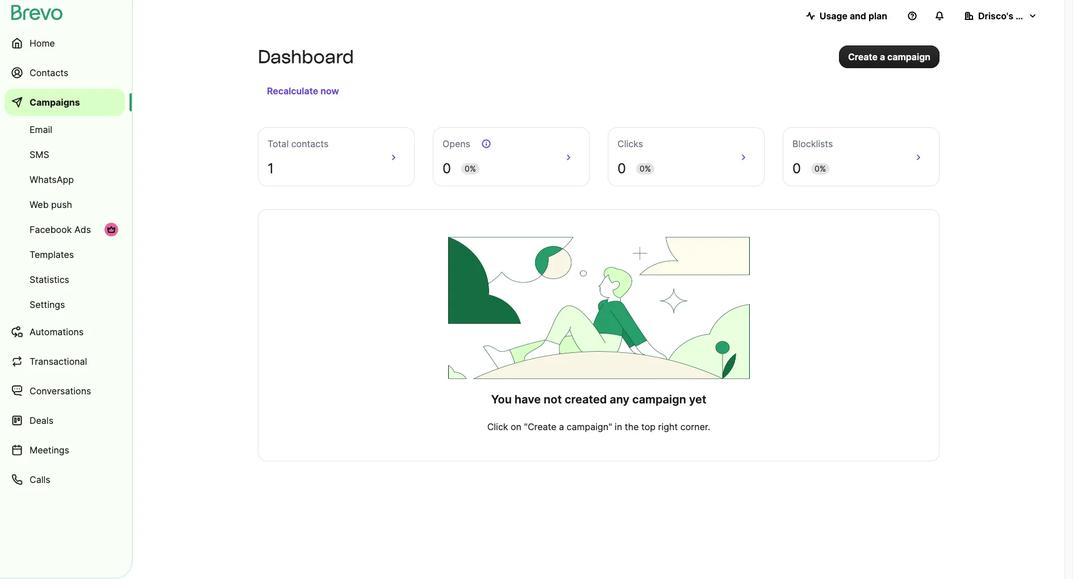 Task type: describe. For each thing, give the bounding box(es) containing it.
sms
[[30, 149, 49, 160]]

facebook ads link
[[5, 218, 125, 241]]

automations link
[[5, 318, 125, 346]]

whatsapp
[[30, 174, 74, 185]]

automations
[[30, 326, 84, 338]]

created
[[565, 393, 607, 406]]

create a campaign
[[849, 51, 931, 63]]

1 vertical spatial campaign
[[633, 393, 687, 406]]

settings
[[30, 299, 65, 310]]

web push link
[[5, 193, 125, 216]]

have
[[515, 393, 541, 406]]

ads
[[74, 224, 91, 235]]

now
[[321, 85, 339, 97]]

settings link
[[5, 293, 125, 316]]

transactional link
[[5, 348, 125, 375]]

right
[[659, 421, 678, 433]]

1
[[268, 160, 274, 177]]

contacts link
[[5, 59, 125, 86]]

web push
[[30, 199, 72, 210]]

not
[[544, 393, 562, 406]]

create
[[849, 51, 878, 63]]

email
[[30, 124, 52, 135]]

total
[[268, 138, 289, 149]]

transactional
[[30, 356, 87, 367]]

usage
[[820, 10, 848, 22]]

dashboard
[[258, 46, 354, 68]]

plan
[[869, 10, 888, 22]]

deals
[[30, 415, 53, 426]]

on
[[511, 421, 522, 433]]

"create
[[524, 421, 557, 433]]

calls link
[[5, 466, 125, 493]]

templates link
[[5, 243, 125, 266]]

contacts
[[30, 67, 68, 78]]

create a campaign button
[[839, 45, 940, 68]]

click on "create a campaign" in the top right corner.
[[488, 421, 711, 433]]

contacts
[[291, 138, 329, 149]]

conversations
[[30, 385, 91, 397]]

clicks
[[618, 138, 644, 149]]

in
[[615, 421, 623, 433]]

0 horizontal spatial a
[[559, 421, 565, 433]]



Task type: locate. For each thing, give the bounding box(es) containing it.
total contacts
[[268, 138, 329, 149]]

you have not created any campaign yet
[[491, 393, 707, 406]]

yet
[[689, 393, 707, 406]]

0% for blocklists
[[815, 164, 827, 173]]

0% for clicks
[[640, 164, 651, 173]]

2 0% from the left
[[640, 164, 651, 173]]

1 horizontal spatial a
[[880, 51, 886, 63]]

a right create
[[880, 51, 886, 63]]

campaigns
[[30, 97, 80, 108]]

0% down opens
[[465, 164, 476, 173]]

campaign"
[[567, 421, 613, 433]]

any
[[610, 393, 630, 406]]

statistics link
[[5, 268, 125, 291]]

usage and plan
[[820, 10, 888, 22]]

2 horizontal spatial 0%
[[815, 164, 827, 173]]

left___rvooi image
[[107, 225, 116, 234]]

2 0 from the left
[[618, 160, 626, 177]]

1 vertical spatial a
[[559, 421, 565, 433]]

0 horizontal spatial 0%
[[465, 164, 476, 173]]

usage and plan button
[[797, 5, 897, 27]]

conversations link
[[5, 377, 125, 405]]

campaign inside the create a campaign button
[[888, 51, 931, 63]]

you
[[491, 393, 512, 406]]

campaigns link
[[5, 89, 125, 116]]

blocklists
[[793, 138, 834, 149]]

0 down clicks
[[618, 160, 626, 177]]

home
[[30, 38, 55, 49]]

1 horizontal spatial 0%
[[640, 164, 651, 173]]

a right "create
[[559, 421, 565, 433]]

3 0% from the left
[[815, 164, 827, 173]]

1 0 from the left
[[443, 160, 451, 177]]

top
[[642, 421, 656, 433]]

drisco's
[[979, 10, 1014, 22]]

2 horizontal spatial 0
[[793, 160, 801, 177]]

a inside button
[[880, 51, 886, 63]]

meetings link
[[5, 437, 125, 464]]

opens
[[443, 138, 471, 149]]

campaign up right
[[633, 393, 687, 406]]

0 horizontal spatial campaign
[[633, 393, 687, 406]]

0 for blocklists
[[793, 160, 801, 177]]

a
[[880, 51, 886, 63], [559, 421, 565, 433]]

0%
[[465, 164, 476, 173], [640, 164, 651, 173], [815, 164, 827, 173]]

3 0 from the left
[[793, 160, 801, 177]]

drisco's drinks button
[[956, 5, 1047, 27]]

0 vertical spatial campaign
[[888, 51, 931, 63]]

0% down blocklists
[[815, 164, 827, 173]]

0 down opens
[[443, 160, 451, 177]]

deals link
[[5, 407, 125, 434]]

drisco's drinks
[[979, 10, 1045, 22]]

meetings
[[30, 445, 69, 456]]

push
[[51, 199, 72, 210]]

recalculate
[[267, 85, 318, 97]]

whatsapp link
[[5, 168, 125, 191]]

home link
[[5, 30, 125, 57]]

campaign right create
[[888, 51, 931, 63]]

drinks
[[1016, 10, 1045, 22]]

0 vertical spatial a
[[880, 51, 886, 63]]

0 horizontal spatial 0
[[443, 160, 451, 177]]

recalculate now
[[267, 85, 339, 97]]

corner.
[[681, 421, 711, 433]]

the
[[625, 421, 639, 433]]

sms link
[[5, 143, 125, 166]]

email link
[[5, 118, 125, 141]]

and
[[850, 10, 867, 22]]

1 horizontal spatial 0
[[618, 160, 626, 177]]

calls
[[30, 474, 50, 485]]

1 horizontal spatial campaign
[[888, 51, 931, 63]]

1 0% from the left
[[465, 164, 476, 173]]

click
[[488, 421, 508, 433]]

campaign
[[888, 51, 931, 63], [633, 393, 687, 406]]

0
[[443, 160, 451, 177], [618, 160, 626, 177], [793, 160, 801, 177]]

templates
[[30, 249, 74, 260]]

0 for clicks
[[618, 160, 626, 177]]

statistics
[[30, 274, 69, 285]]

0 down blocklists
[[793, 160, 801, 177]]

facebook
[[30, 224, 72, 235]]

facebook ads
[[30, 224, 91, 235]]

web
[[30, 199, 49, 210]]

recalculate now button
[[263, 82, 344, 100]]

0% down clicks
[[640, 164, 651, 173]]



Task type: vqa. For each thing, say whether or not it's contained in the screenshot.
push
yes



